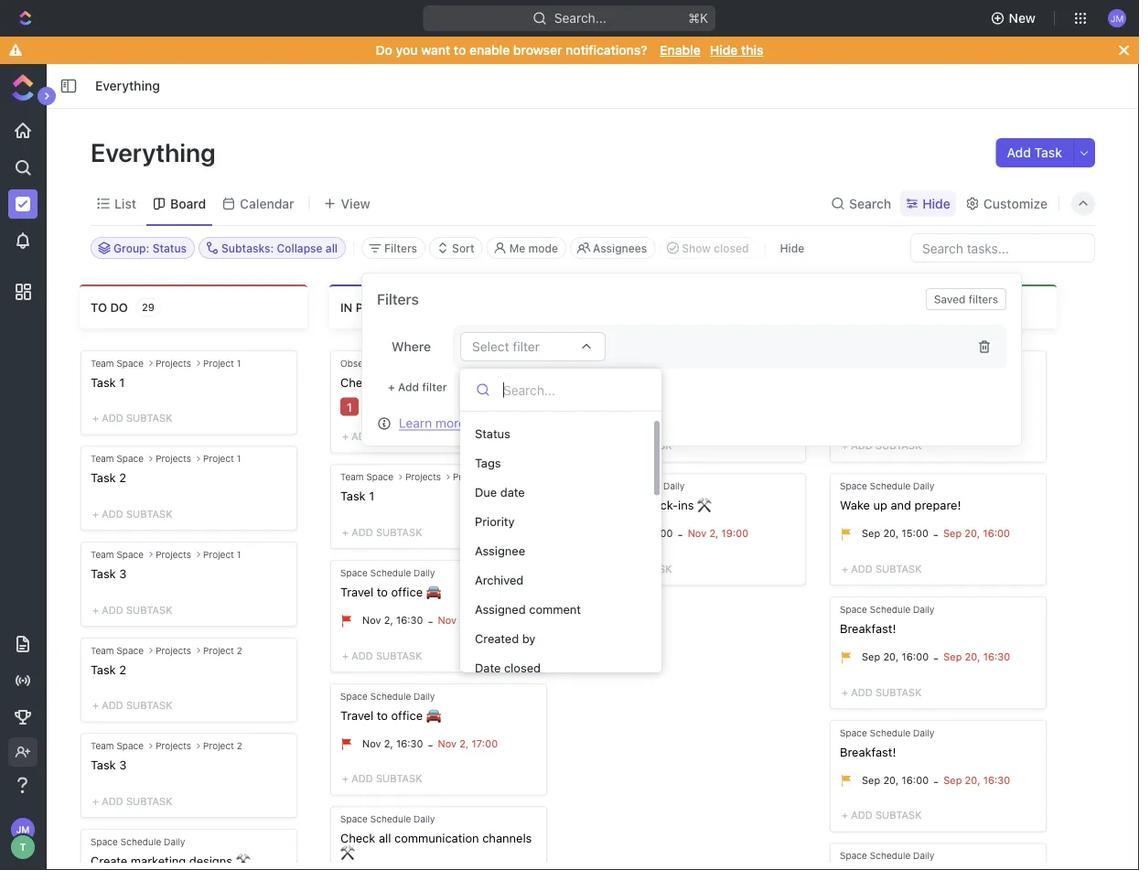 Task type: locate. For each thing, give the bounding box(es) containing it.
1 add subtask from the top
[[602, 440, 672, 452]]

filters right 'saved'
[[969, 293, 999, 306]]

1 ‎task from the top
[[91, 375, 116, 389]]

0 horizontal spatial hide
[[710, 43, 738, 58]]

1 vertical spatial team
[[609, 499, 637, 512]]

0 vertical spatial project 1
[[203, 358, 241, 368]]

space inside space schedule daily do team check-ins ⚒️
[[590, 358, 618, 368]]

daily inside space schedule daily wake up and prepare!
[[914, 481, 935, 492]]

1 vertical spatial task 3
[[91, 758, 127, 772]]

1 horizontal spatial hide
[[780, 242, 805, 254]]

team up the task 2
[[91, 645, 114, 656]]

saved
[[935, 293, 966, 306]]

created by
[[475, 632, 536, 646]]

1 vertical spatial add subtask
[[602, 563, 672, 575]]

schedule inside space schedule daily create marketing designs ⚒️
[[121, 837, 161, 847]]

learn
[[399, 416, 432, 431]]

project 2 for task 2
[[203, 645, 242, 656]]

office
[[391, 585, 423, 599], [391, 708, 423, 722]]

0 vertical spatial add subtask
[[602, 440, 672, 452]]

2 vertical spatial do
[[590, 499, 606, 512]]

2 vertical spatial project 1
[[203, 549, 241, 560]]

add
[[1007, 145, 1032, 160], [398, 381, 419, 394], [102, 412, 123, 424], [352, 431, 373, 443], [602, 440, 623, 452], [852, 440, 873, 452], [102, 508, 123, 520], [352, 527, 373, 538], [602, 563, 623, 575], [852, 563, 873, 575], [102, 604, 123, 616], [352, 650, 373, 662], [852, 686, 873, 698], [102, 700, 123, 712], [352, 773, 373, 785], [102, 796, 123, 807], [852, 810, 873, 822]]

task 3 for project 2
[[91, 758, 127, 772]]

0 vertical spatial filters
[[969, 293, 999, 306]]

1 vertical spatial space schedule daily
[[341, 568, 435, 578]]

new
[[1009, 11, 1036, 26]]

filter right select on the top of the page
[[513, 339, 540, 354]]

space schedule daily
[[840, 358, 935, 368], [341, 568, 435, 578], [840, 851, 935, 861]]

add subtask up 'schedule daily do team check-ins ⚒️' at the right bottom of page
[[602, 440, 672, 452]]

ins inside space schedule daily do team check-ins ⚒️
[[678, 375, 694, 389]]

check left all
[[341, 832, 376, 845]]

1 🚘 from the top
[[426, 585, 438, 599]]

check down observatory
[[341, 375, 376, 389]]

project 1 for ‎task 1
[[203, 358, 241, 368]]

customize button
[[960, 191, 1054, 217]]

2 team from the top
[[609, 499, 637, 512]]

1 3 from the top
[[119, 567, 127, 581]]

team
[[91, 358, 114, 368], [91, 454, 114, 464], [341, 472, 364, 483], [91, 549, 114, 560], [91, 645, 114, 656], [91, 741, 114, 751]]

2 check from the top
[[341, 832, 376, 845]]

1 space schedule daily breakfast! from the top
[[840, 604, 935, 635]]

+ add subtask
[[92, 412, 173, 424], [342, 431, 422, 443], [842, 440, 922, 452], [92, 508, 173, 520], [342, 527, 422, 538], [842, 563, 922, 575], [92, 604, 173, 616], [342, 650, 422, 662], [842, 686, 922, 698], [92, 700, 173, 712], [342, 773, 422, 785], [92, 796, 173, 807], [842, 810, 922, 822]]

1 ins from the top
[[678, 375, 694, 389]]

schedule inside space schedule daily wake up and prepare!
[[870, 481, 911, 492]]

2 office from the top
[[391, 708, 423, 722]]

project 2 for task 3
[[203, 741, 242, 751]]

‎task for ‎task 1
[[91, 375, 116, 389]]

hide inside dropdown button
[[923, 196, 951, 211]]

add subtask
[[602, 440, 672, 452], [602, 563, 672, 575]]

enable
[[660, 43, 701, 58]]

1 vertical spatial 🚘
[[426, 708, 438, 722]]

select
[[472, 339, 510, 354]]

1 horizontal spatial filters
[[969, 293, 999, 306]]

add subtask for team
[[602, 440, 672, 452]]

1 horizontal spatial filter
[[513, 339, 540, 354]]

in
[[341, 300, 353, 314]]

ins
[[678, 375, 694, 389], [678, 499, 694, 512]]

2 vertical spatial project 2
[[203, 741, 242, 751]]

list link
[[111, 191, 136, 217]]

select filter
[[472, 339, 540, 354]]

schedule inside space schedule daily travel to office 🚘
[[371, 691, 411, 701]]

1 vertical spatial ins
[[678, 499, 694, 512]]

1 vertical spatial do
[[590, 375, 606, 389]]

1 vertical spatial space schedule daily breakfast!
[[840, 728, 935, 759]]

assigned comment
[[475, 603, 581, 617]]

0 vertical spatial breakfast!
[[840, 622, 897, 635]]

filter up more in the left of the page
[[422, 381, 447, 394]]

1 vertical spatial travel
[[341, 708, 374, 722]]

2 add subtask from the top
[[602, 563, 672, 575]]

team
[[609, 375, 637, 389], [609, 499, 637, 512]]

learn more about filters
[[399, 416, 540, 431]]

daily inside space schedule daily travel to office 🚘
[[414, 691, 435, 701]]

🚘
[[426, 585, 438, 599], [426, 708, 438, 722]]

0 horizontal spatial filters
[[507, 416, 540, 431]]

assigned
[[475, 603, 526, 617]]

due
[[475, 486, 497, 499]]

space schedule daily check all communication channels ⚒️
[[341, 814, 532, 860]]

1 vertical spatial project 1
[[203, 454, 241, 464]]

prepare!
[[915, 499, 962, 512]]

1 vertical spatial filter
[[422, 381, 447, 394]]

0 vertical spatial 🚘
[[426, 585, 438, 599]]

team space up the task 2
[[91, 645, 144, 656]]

1 vertical spatial 3
[[119, 758, 127, 772]]

1 project 1 from the top
[[203, 358, 241, 368]]

communication
[[395, 832, 479, 845]]

0 vertical spatial travel
[[341, 585, 374, 599]]

2 task 3 from the top
[[91, 758, 127, 772]]

space inside space schedule daily check all communication channels ⚒️
[[341, 814, 368, 825]]

1 task 3 from the top
[[91, 567, 127, 581]]

do right date
[[590, 499, 606, 512]]

this
[[742, 43, 764, 58]]

1 travel from the top
[[341, 585, 374, 599]]

notifications?
[[566, 43, 648, 58]]

channels
[[483, 832, 532, 845]]

task
[[1035, 145, 1063, 160], [341, 489, 366, 503], [91, 567, 116, 581], [91, 663, 116, 676], [91, 758, 116, 772]]

Search tasks... text field
[[912, 234, 1095, 262]]

0 vertical spatial office
[[391, 585, 423, 599]]

2 ins from the top
[[678, 499, 694, 512]]

1 vertical spatial check
[[341, 832, 376, 845]]

office inside space schedule daily travel to office 🚘
[[391, 708, 423, 722]]

1 vertical spatial project 2
[[203, 645, 242, 656]]

team up task 1
[[341, 472, 364, 483]]

space schedule daily breakfast!
[[840, 604, 935, 635], [840, 728, 935, 759]]

2 horizontal spatial hide
[[923, 196, 951, 211]]

0 vertical spatial hide
[[710, 43, 738, 58]]

space inside space schedule daily wake up and prepare!
[[840, 481, 868, 492]]

hide
[[710, 43, 738, 58], [923, 196, 951, 211], [780, 242, 805, 254]]

filters
[[385, 242, 418, 254]]

1 vertical spatial breakfast!
[[840, 745, 897, 759]]

select filter button
[[460, 332, 606, 362]]

⚒️ inside 'schedule daily do team check-ins ⚒️'
[[698, 499, 710, 512]]

calendar link
[[236, 191, 294, 217]]

do down select filter dropdown button
[[590, 375, 606, 389]]

date
[[475, 661, 501, 675]]

1 vertical spatial office
[[391, 708, 423, 722]]

team inside space schedule daily do team check-ins ⚒️
[[609, 375, 637, 389]]

project
[[203, 358, 234, 368], [203, 454, 234, 464], [453, 472, 484, 483], [203, 549, 234, 560], [203, 645, 234, 656], [203, 741, 234, 751]]

2 project 1 from the top
[[203, 454, 241, 464]]

projects
[[156, 358, 191, 368], [156, 454, 191, 464], [406, 472, 441, 483], [156, 549, 191, 560], [156, 645, 191, 656], [156, 741, 191, 751]]

2 🚘 from the top
[[426, 708, 438, 722]]

filter
[[513, 339, 540, 354], [422, 381, 447, 394]]

team space up ‎task 2
[[91, 454, 144, 464]]

0 vertical spatial team
[[609, 375, 637, 389]]

project 1
[[203, 358, 241, 368], [203, 454, 241, 464], [203, 549, 241, 560]]

daily inside space schedule daily check all communication channels ⚒️
[[414, 814, 435, 825]]

task 2
[[91, 663, 126, 676]]

team space
[[91, 358, 144, 368], [91, 454, 144, 464], [341, 472, 394, 483], [91, 549, 144, 560], [91, 645, 144, 656], [91, 741, 144, 751]]

2 check- from the top
[[640, 499, 678, 512]]

0 vertical spatial ‎task
[[91, 375, 116, 389]]

everything
[[95, 78, 160, 93], [91, 137, 221, 167]]

0 vertical spatial everything
[[95, 78, 160, 93]]

+
[[388, 381, 395, 394], [92, 412, 99, 424], [342, 431, 349, 443], [842, 440, 849, 452], [92, 508, 99, 520], [342, 527, 349, 538], [842, 563, 849, 575], [92, 604, 99, 616], [342, 650, 349, 662], [842, 686, 849, 698], [92, 700, 99, 712], [342, 773, 349, 785], [92, 796, 99, 807], [842, 810, 849, 822]]

filters right about
[[507, 416, 540, 431]]

add subtask down 'schedule daily do team check-ins ⚒️' at the right bottom of page
[[602, 563, 672, 575]]

⚒️ inside space schedule daily check all communication channels ⚒️
[[341, 846, 352, 860]]

project 2
[[453, 472, 492, 483], [203, 645, 242, 656], [203, 741, 242, 751]]

1 team from the top
[[609, 375, 637, 389]]

0 vertical spatial do
[[376, 43, 393, 58]]

1 check- from the top
[[640, 375, 678, 389]]

0 vertical spatial check
[[341, 375, 376, 389]]

check inside space schedule daily check all communication channels ⚒️
[[341, 832, 376, 845]]

task 3
[[91, 567, 127, 581], [91, 758, 127, 772]]

check- inside 'schedule daily do team check-ins ⚒️'
[[640, 499, 678, 512]]

‎task
[[91, 375, 116, 389], [91, 471, 116, 485]]

search button
[[826, 191, 897, 217]]

3 project 1 from the top
[[203, 549, 241, 560]]

do left you
[[376, 43, 393, 58]]

1 vertical spatial ‎task
[[91, 471, 116, 485]]

0 vertical spatial task 3
[[91, 567, 127, 581]]

filters
[[969, 293, 999, 306], [507, 416, 540, 431]]

1
[[237, 358, 241, 368], [119, 375, 125, 389], [347, 400, 353, 414], [237, 454, 241, 464], [369, 489, 375, 503], [237, 549, 241, 560]]

0 vertical spatial 3
[[119, 567, 127, 581]]

0 vertical spatial ins
[[678, 375, 694, 389]]

space schedule daily travel to office 🚘
[[341, 691, 438, 722]]

0 vertical spatial space schedule daily breakfast!
[[840, 604, 935, 635]]

to inside space schedule daily travel to office 🚘
[[377, 708, 388, 722]]

3 for project 2
[[119, 758, 127, 772]]

check-
[[640, 375, 678, 389], [640, 499, 678, 512]]

you
[[396, 43, 418, 58]]

schedule
[[620, 358, 661, 368], [870, 358, 911, 368], [620, 481, 661, 492], [870, 481, 911, 492], [371, 568, 411, 578], [870, 604, 911, 615], [371, 691, 411, 701], [870, 728, 911, 738], [371, 814, 411, 825], [121, 837, 161, 847], [870, 851, 911, 861]]

travel to office 🚘
[[341, 585, 438, 599]]

0 horizontal spatial filter
[[422, 381, 447, 394]]

2 3 from the top
[[119, 758, 127, 772]]

daily inside space schedule daily create marketing designs ⚒️
[[164, 837, 185, 847]]

1 vertical spatial filters
[[507, 416, 540, 431]]

⚒️ inside space schedule daily create marketing designs ⚒️
[[236, 854, 248, 868]]

team up "‎task 1"
[[91, 358, 114, 368]]

1 breakfast! from the top
[[840, 622, 897, 635]]

2 vertical spatial hide
[[780, 242, 805, 254]]

2 ‎task from the top
[[91, 471, 116, 485]]

to
[[454, 43, 466, 58], [91, 300, 107, 314], [377, 585, 388, 599], [377, 708, 388, 722]]

0 vertical spatial check-
[[640, 375, 678, 389]]

1 vertical spatial check-
[[640, 499, 678, 512]]

0 vertical spatial project 2
[[453, 472, 492, 483]]

2
[[119, 471, 126, 485], [487, 472, 492, 483], [237, 645, 242, 656], [119, 663, 126, 676], [237, 741, 242, 751]]

2 travel from the top
[[341, 708, 374, 722]]

0 vertical spatial filter
[[513, 339, 540, 354]]

1 vertical spatial hide
[[923, 196, 951, 211]]

more
[[436, 416, 466, 431]]



Task type: vqa. For each thing, say whether or not it's contained in the screenshot.


Task type: describe. For each thing, give the bounding box(es) containing it.
do inside space schedule daily do team check-ins ⚒️
[[590, 375, 606, 389]]

ins inside 'schedule daily do team check-ins ⚒️'
[[678, 499, 694, 512]]

customize
[[984, 196, 1048, 211]]

‎task 2
[[91, 471, 126, 485]]

search...
[[555, 11, 607, 26]]

add inside button
[[1007, 145, 1032, 160]]

observatory
[[341, 358, 394, 368]]

space inside space schedule daily travel to office 🚘
[[341, 691, 368, 701]]

1 office from the top
[[391, 585, 423, 599]]

schedule inside 'schedule daily do team check-ins ⚒️'
[[620, 481, 661, 492]]

list
[[114, 196, 136, 211]]

space schedule daily wake up and prepare!
[[840, 481, 962, 512]]

29
[[142, 302, 155, 314]]

check out rancho obser.
[[341, 375, 482, 389]]

created
[[475, 632, 519, 646]]

due date
[[475, 486, 525, 499]]

marketing
[[131, 854, 186, 868]]

task 1
[[341, 489, 375, 503]]

3 for project 1
[[119, 567, 127, 581]]

‎task for ‎task 2
[[91, 471, 116, 485]]

obser.
[[445, 375, 482, 389]]

create
[[91, 854, 127, 868]]

Search... text field
[[504, 376, 646, 404]]

team inside 'schedule daily do team check-ins ⚒️'
[[609, 499, 637, 512]]

and
[[891, 499, 912, 512]]

all
[[379, 832, 391, 845]]

1 vertical spatial everything
[[91, 137, 221, 167]]

filter inside dropdown button
[[513, 339, 540, 354]]

add task button
[[996, 138, 1074, 168]]

add task
[[1007, 145, 1063, 160]]

everything link
[[91, 75, 165, 97]]

about
[[469, 416, 503, 431]]

new button
[[984, 4, 1047, 33]]

task 3 for project 1
[[91, 567, 127, 581]]

travel inside space schedule daily travel to office 🚘
[[341, 708, 374, 722]]

progress
[[356, 300, 420, 314]]

34
[[919, 302, 932, 314]]

where
[[392, 339, 431, 354]]

want
[[421, 43, 451, 58]]

do inside 'schedule daily do team check-ins ⚒️'
[[590, 499, 606, 512]]

space schedule daily create marketing designs ⚒️
[[91, 837, 248, 868]]

board
[[170, 196, 206, 211]]

priority
[[475, 515, 515, 529]]

team space down ‎task 2
[[91, 549, 144, 560]]

filters button
[[362, 237, 426, 259]]

designs
[[189, 854, 233, 868]]

browser
[[513, 43, 563, 58]]

0 vertical spatial space schedule daily
[[840, 358, 935, 368]]

saved filters
[[935, 293, 999, 306]]

add subtask for check-
[[602, 563, 672, 575]]

search
[[850, 196, 892, 211]]

project 1 for ‎task 2
[[203, 454, 241, 464]]

⚒️ inside space schedule daily do team check-ins ⚒️
[[698, 375, 710, 389]]

🚘 inside space schedule daily travel to office 🚘
[[426, 708, 438, 722]]

archived
[[475, 574, 524, 587]]

comment
[[529, 603, 581, 617]]

2 breakfast! from the top
[[840, 745, 897, 759]]

daily inside space schedule daily do team check-ins ⚒️
[[664, 358, 685, 368]]

hide button
[[773, 237, 812, 259]]

learn more about filters link
[[399, 416, 540, 431]]

assignees
[[593, 242, 647, 254]]

in progress
[[341, 300, 420, 314]]

team space up "‎task 1"
[[91, 358, 144, 368]]

team up ‎task 2
[[91, 454, 114, 464]]

project 1 for task 3
[[203, 549, 241, 560]]

assignee
[[475, 544, 526, 558]]

⌘k
[[689, 11, 709, 26]]

up
[[874, 499, 888, 512]]

check- inside space schedule daily do team check-ins ⚒️
[[640, 375, 678, 389]]

schedule inside space schedule daily do team check-ins ⚒️
[[620, 358, 661, 368]]

everything inside "everything" 'link'
[[95, 78, 160, 93]]

+ add filter
[[388, 381, 447, 394]]

‎task 1
[[91, 375, 125, 389]]

hide inside button
[[780, 242, 805, 254]]

do you want to enable browser notifications? enable hide this
[[376, 43, 764, 58]]

do
[[110, 300, 128, 314]]

hide button
[[901, 191, 956, 217]]

space inside space schedule daily create marketing designs ⚒️
[[91, 837, 118, 847]]

board link
[[167, 191, 206, 217]]

date
[[501, 486, 525, 499]]

task inside add task button
[[1035, 145, 1063, 160]]

2 vertical spatial space schedule daily
[[840, 851, 935, 861]]

2 space schedule daily breakfast! from the top
[[840, 728, 935, 759]]

enable
[[470, 43, 510, 58]]

schedule inside space schedule daily check all communication channels ⚒️
[[371, 814, 411, 825]]

date closed
[[475, 661, 541, 675]]

out
[[379, 375, 397, 389]]

team space up task 1
[[341, 472, 394, 483]]

daily inside 'schedule daily do team check-ins ⚒️'
[[664, 481, 685, 492]]

assignees button
[[570, 237, 656, 259]]

by
[[522, 632, 536, 646]]

team down the task 2
[[91, 741, 114, 751]]

schedule daily do team check-ins ⚒️
[[590, 481, 710, 512]]

space schedule daily do team check-ins ⚒️
[[590, 358, 710, 389]]

to do
[[91, 300, 128, 314]]

team down ‎task 2
[[91, 549, 114, 560]]

team space down the task 2
[[91, 741, 144, 751]]

wake
[[840, 499, 871, 512]]

status
[[475, 427, 511, 441]]

rancho
[[400, 375, 442, 389]]

tags
[[475, 456, 501, 470]]

closed
[[504, 661, 541, 675]]

calendar
[[240, 196, 294, 211]]

1 check from the top
[[341, 375, 376, 389]]



